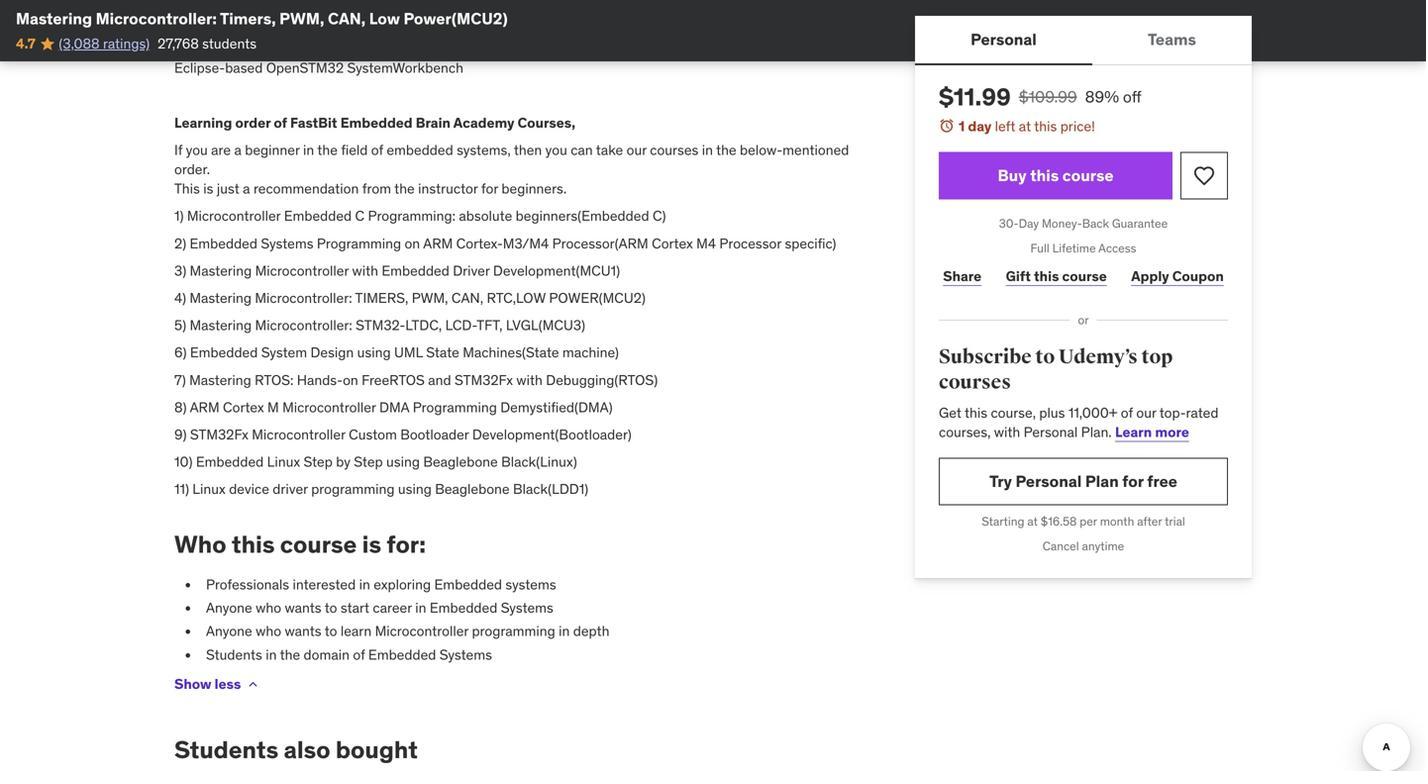 Task type: describe. For each thing, give the bounding box(es) containing it.
just
[[217, 180, 240, 198]]

1 you from the left
[[186, 141, 208, 159]]

udemy's
[[1059, 345, 1138, 370]]

plus
[[1040, 404, 1066, 422]]

0 vertical spatial using
[[357, 344, 391, 362]]

try personal plan for free
[[990, 471, 1178, 492]]

by
[[336, 453, 351, 471]]

6)
[[174, 344, 187, 362]]

embedded up timers,
[[382, 262, 450, 280]]

2 vertical spatial personal
[[1016, 471, 1082, 492]]

0 vertical spatial on
[[405, 235, 420, 252]]

order.
[[174, 161, 210, 178]]

1 vertical spatial to
[[325, 600, 337, 617]]

1 vertical spatial a
[[243, 180, 250, 198]]

$109.99
[[1019, 87, 1078, 107]]

are
[[211, 141, 231, 159]]

of right field
[[371, 141, 383, 159]]

0 vertical spatial a
[[234, 141, 242, 159]]

27,768 students
[[158, 35, 257, 52]]

the inside professionals interested in exploring embedded systems anyone who wants to start career in embedded systems anyone who wants to learn microcontroller programming in depth students in the domain of embedded systems
[[280, 646, 300, 664]]

professionals
[[206, 576, 289, 594]]

2 vertical spatial to
[[325, 623, 337, 641]]

2 who from the top
[[256, 623, 281, 641]]

mentioned
[[783, 141, 850, 159]]

this down '$109.99'
[[1035, 117, 1057, 135]]

tft,
[[477, 317, 503, 334]]

embedded right 6)
[[190, 344, 258, 362]]

$11.99
[[939, 82, 1011, 112]]

programming inside learning order of fastbit embedded brain academy courses, if you are a beginner in the field of embedded systems, then you can take our courses in the below-mentioned order. this is just a recommendation from the instructor for beginners. 1) microcontroller embedded c programming: absolute beginners(embedded c) 2) embedded systems programming on arm cortex-m3/m4 processor(arm cortex m4 processor specific) 3) mastering microcontroller with embedded driver development(mcu1) 4) mastering microcontroller: timers, pwm, can, rtc,low power(mcu2) 5) mastering microcontroller: stm32-ltdc, lcd-tft, lvgl(mcu3) 6) embedded system design using uml state machines(state machine) 7) mastering rtos: hands-on freertos and stm32fx with debugging(rtos) 8) arm cortex m microcontroller dma programming demystified(dma) 9) stm32fx microcontroller custom bootloader development(bootloader) 10) embedded linux step by step using beaglebone black(linux) 11) linux device driver programming using beaglebone black(ldd1)
[[311, 481, 395, 499]]

mastering microcontroller: timers, pwm, can, low power(mcu2)
[[16, 8, 508, 29]]

systems
[[506, 576, 556, 594]]

c
[[355, 207, 365, 225]]

$11.99 $109.99 89% off
[[939, 82, 1142, 112]]

embedded left systems at the bottom
[[434, 576, 502, 594]]

89%
[[1086, 87, 1120, 107]]

:
[[234, 32, 237, 50]]

microcontroller down recommendation
[[255, 262, 349, 280]]

courses,
[[939, 423, 991, 441]]

programming inside professionals interested in exploring embedded systems anyone who wants to start career in embedded systems anyone who wants to learn microcontroller programming in depth students in the domain of embedded systems
[[472, 623, 556, 641]]

and
[[428, 371, 451, 389]]

this for get this course, plus 11,000+ of our top-rated courses, with personal plan.
[[965, 404, 988, 422]]

11,000+
[[1069, 404, 1118, 422]]

in left below-
[[702, 141, 713, 159]]

absolute
[[459, 207, 513, 225]]

students
[[202, 35, 257, 52]]

beginner
[[245, 141, 300, 159]]

for:
[[387, 530, 426, 560]]

machine)
[[563, 344, 619, 362]]

dma
[[379, 399, 410, 416]]

1 wants from the top
[[285, 600, 322, 617]]

our inside get this course, plus 11,000+ of our top-rated courses, with personal plan.
[[1137, 404, 1157, 422]]

lcd-
[[445, 317, 477, 334]]

power(mcu2)
[[404, 8, 508, 29]]

to inside subscribe to udemy's top courses
[[1036, 345, 1055, 370]]

2)
[[174, 235, 186, 252]]

freertos
[[362, 371, 425, 389]]

depth
[[573, 623, 610, 641]]

alarm image
[[939, 118, 955, 134]]

domain
[[304, 646, 350, 664]]

recommendation
[[254, 180, 359, 198]]

of inside professionals interested in exploring embedded systems anyone who wants to start career in embedded systems anyone who wants to learn microcontroller programming in depth students in the domain of embedded systems
[[353, 646, 365, 664]]

0 vertical spatial at
[[1019, 117, 1032, 135]]

1 vertical spatial using
[[386, 453, 420, 471]]

career
[[373, 600, 412, 617]]

7)
[[174, 371, 186, 389]]

courses inside subscribe to udemy's top courses
[[939, 371, 1011, 395]]

3)
[[174, 262, 186, 280]]

hands-
[[297, 371, 343, 389]]

2 anyone from the top
[[206, 623, 252, 641]]

27,768
[[158, 35, 199, 52]]

coupon
[[1173, 267, 1224, 285]]

custom
[[349, 426, 397, 444]]

demystified(dma)
[[501, 399, 613, 416]]

embedded down recommendation
[[284, 207, 352, 225]]

buy this course button
[[939, 152, 1173, 200]]

programming:
[[368, 207, 456, 225]]

wishlist image
[[1193, 164, 1217, 188]]

1 horizontal spatial arm
[[423, 235, 453, 252]]

who
[[174, 530, 226, 560]]

systems,
[[457, 141, 511, 159]]

personal button
[[915, 16, 1093, 63]]

plan
[[1086, 471, 1119, 492]]

uml
[[394, 344, 423, 362]]

openstm32
[[266, 59, 344, 77]]

lvgl(mcu3)
[[506, 317, 586, 334]]

guarantee
[[1113, 216, 1168, 231]]

also
[[284, 736, 330, 765]]

more
[[1156, 423, 1190, 441]]

left
[[995, 117, 1016, 135]]

show less
[[174, 676, 241, 694]]

apply coupon
[[1132, 267, 1224, 285]]

gift
[[1006, 267, 1031, 285]]

0 vertical spatial linux
[[267, 453, 300, 471]]

1 vertical spatial for
[[1123, 471, 1144, 492]]

day
[[1019, 216, 1039, 231]]

buy this course
[[998, 165, 1114, 186]]

the right the from
[[394, 180, 415, 198]]

lifetime
[[1053, 241, 1096, 256]]

embedded down career
[[368, 646, 436, 664]]

eclipse-
[[174, 59, 225, 77]]

10)
[[174, 453, 193, 471]]

students inside professionals interested in exploring embedded systems anyone who wants to start career in embedded systems anyone who wants to learn microcontroller programming in depth students in the domain of embedded systems
[[206, 646, 262, 664]]

buy
[[998, 165, 1027, 186]]

state
[[426, 344, 460, 362]]

learning
[[174, 114, 232, 132]]

rtos:
[[255, 371, 294, 389]]

start
[[341, 600, 370, 617]]

of right order
[[274, 114, 287, 132]]

processor(arm
[[553, 235, 649, 252]]

of inside get this course, plus 11,000+ of our top-rated courses, with personal plan.
[[1121, 404, 1133, 422]]

personal inside button
[[971, 29, 1037, 49]]

2 wants from the top
[[285, 623, 322, 641]]

ide
[[174, 32, 197, 50]]

embedded right 2)
[[190, 235, 258, 252]]

timers,
[[355, 289, 409, 307]]

1 day left at this price!
[[959, 117, 1096, 135]]

1 vertical spatial systems
[[501, 600, 554, 617]]

5)
[[174, 317, 186, 334]]

or
[[1078, 313, 1089, 328]]

back
[[1083, 216, 1110, 231]]

full
[[1031, 241, 1050, 256]]

2 vertical spatial using
[[398, 481, 432, 499]]

for inside learning order of fastbit embedded brain academy courses, if you are a beginner in the field of embedded systems, then you can take our courses in the below-mentioned order. this is just a recommendation from the instructor for beginners. 1) microcontroller embedded c programming: absolute beginners(embedded c) 2) embedded systems programming on arm cortex-m3/m4 processor(arm cortex m4 processor specific) 3) mastering microcontroller with embedded driver development(mcu1) 4) mastering microcontroller: timers, pwm, can, rtc,low power(mcu2) 5) mastering microcontroller: stm32-ltdc, lcd-tft, lvgl(mcu3) 6) embedded system design using uml state machines(state machine) 7) mastering rtos: hands-on freertos and stm32fx with debugging(rtos) 8) arm cortex m microcontroller dma programming demystified(dma) 9) stm32fx microcontroller custom bootloader development(bootloader) 10) embedded linux step by step using beaglebone black(linux) 11) linux device driver programming using beaglebone black(ldd1)
[[481, 180, 498, 198]]

top-
[[1160, 404, 1187, 422]]

$16.58
[[1041, 514, 1077, 530]]

less
[[215, 676, 241, 694]]

course for gift this course
[[1063, 267, 1107, 285]]

microcontroller down m
[[252, 426, 346, 444]]

based
[[225, 59, 263, 77]]

(3,088 ratings)
[[59, 35, 150, 52]]



Task type: vqa. For each thing, say whether or not it's contained in the screenshot.
Blog
no



Task type: locate. For each thing, give the bounding box(es) containing it.
programming down c
[[317, 235, 401, 252]]

1 horizontal spatial a
[[243, 180, 250, 198]]

anytime
[[1082, 539, 1125, 554]]

linux right 11)
[[193, 481, 226, 499]]

money-
[[1042, 216, 1083, 231]]

microcontroller down hands-
[[282, 399, 376, 416]]

personal up the $11.99
[[971, 29, 1037, 49]]

0 horizontal spatial can,
[[328, 8, 366, 29]]

0 horizontal spatial pwm,
[[280, 8, 324, 29]]

1 vertical spatial on
[[343, 371, 358, 389]]

personal inside get this course, plus 11,000+ of our top-rated courses, with personal plan.
[[1024, 423, 1078, 441]]

this up professionals
[[232, 530, 275, 560]]

0 horizontal spatial for
[[481, 180, 498, 198]]

1 horizontal spatial step
[[354, 453, 383, 471]]

c)
[[653, 207, 666, 225]]

0 vertical spatial can,
[[328, 8, 366, 29]]

you right if
[[186, 141, 208, 159]]

low
[[369, 8, 400, 29]]

course inside button
[[1063, 165, 1114, 186]]

in left depth
[[559, 623, 570, 641]]

anyone
[[206, 600, 252, 617], [206, 623, 252, 641]]

0 vertical spatial personal
[[971, 29, 1037, 49]]

students up less
[[206, 646, 262, 664]]

1 vertical spatial is
[[362, 530, 382, 560]]

1 vertical spatial microcontroller:
[[255, 289, 352, 307]]

this inside get this course, plus 11,000+ of our top-rated courses, with personal plan.
[[965, 404, 988, 422]]

pwm, up "ide used : eclipse-based openstm32 systemworkbench"
[[280, 8, 324, 29]]

apply coupon button
[[1128, 257, 1229, 296]]

top
[[1142, 345, 1173, 370]]

gift this course
[[1006, 267, 1107, 285]]

courses down the "subscribe" at the top right
[[939, 371, 1011, 395]]

courses right the take
[[650, 141, 699, 159]]

tab list containing personal
[[915, 16, 1252, 65]]

can, inside learning order of fastbit embedded brain academy courses, if you are a beginner in the field of embedded systems, then you can take our courses in the below-mentioned order. this is just a recommendation from the instructor for beginners. 1) microcontroller embedded c programming: absolute beginners(embedded c) 2) embedded systems programming on arm cortex-m3/m4 processor(arm cortex m4 processor specific) 3) mastering microcontroller with embedded driver development(mcu1) 4) mastering microcontroller: timers, pwm, can, rtc,low power(mcu2) 5) mastering microcontroller: stm32-ltdc, lcd-tft, lvgl(mcu3) 6) embedded system design using uml state machines(state machine) 7) mastering rtos: hands-on freertos and stm32fx with debugging(rtos) 8) arm cortex m microcontroller dma programming demystified(dma) 9) stm32fx microcontroller custom bootloader development(bootloader) 10) embedded linux step by step using beaglebone black(linux) 11) linux device driver programming using beaglebone black(ldd1)
[[452, 289, 484, 307]]

systemworkbench
[[347, 59, 464, 77]]

embedded up device
[[196, 453, 264, 471]]

students down less
[[174, 736, 279, 765]]

1 horizontal spatial for
[[1123, 471, 1144, 492]]

1 vertical spatial arm
[[190, 399, 220, 416]]

1 vertical spatial linux
[[193, 481, 226, 499]]

on down design in the top left of the page
[[343, 371, 358, 389]]

1 horizontal spatial pwm,
[[412, 289, 448, 307]]

interested
[[293, 576, 356, 594]]

0 vertical spatial our
[[627, 141, 647, 159]]

the left field
[[317, 141, 338, 159]]

systems inside learning order of fastbit embedded brain academy courses, if you are a beginner in the field of embedded systems, then you can take our courses in the below-mentioned order. this is just a recommendation from the instructor for beginners. 1) microcontroller embedded c programming: absolute beginners(embedded c) 2) embedded systems programming on arm cortex-m3/m4 processor(arm cortex m4 processor specific) 3) mastering microcontroller with embedded driver development(mcu1) 4) mastering microcontroller: timers, pwm, can, rtc,low power(mcu2) 5) mastering microcontroller: stm32-ltdc, lcd-tft, lvgl(mcu3) 6) embedded system design using uml state machines(state machine) 7) mastering rtos: hands-on freertos and stm32fx with debugging(rtos) 8) arm cortex m microcontroller dma programming demystified(dma) 9) stm32fx microcontroller custom bootloader development(bootloader) 10) embedded linux step by step using beaglebone black(linux) 11) linux device driver programming using beaglebone black(ldd1)
[[261, 235, 314, 252]]

programming down "and"
[[413, 399, 497, 416]]

you left the can
[[546, 141, 568, 159]]

programming down "by"
[[311, 481, 395, 499]]

1 vertical spatial can,
[[452, 289, 484, 307]]

0 vertical spatial beaglebone
[[423, 453, 498, 471]]

11)
[[174, 481, 189, 499]]

1 horizontal spatial programming
[[472, 623, 556, 641]]

1 horizontal spatial linux
[[267, 453, 300, 471]]

learn more link
[[1116, 423, 1190, 441]]

microcontroller inside professionals interested in exploring embedded systems anyone who wants to start career in embedded systems anyone who wants to learn microcontroller programming in depth students in the domain of embedded systems
[[375, 623, 469, 641]]

order
[[235, 114, 271, 132]]

course up the interested
[[280, 530, 357, 560]]

microcontroller down just
[[187, 207, 281, 225]]

on
[[405, 235, 420, 252], [343, 371, 358, 389]]

1 vertical spatial courses
[[939, 371, 1011, 395]]

to left 'start' at the bottom
[[325, 600, 337, 617]]

0 vertical spatial for
[[481, 180, 498, 198]]

wants down the interested
[[285, 600, 322, 617]]

learning order of fastbit embedded brain academy courses, if you are a beginner in the field of embedded systems, then you can take our courses in the below-mentioned order. this is just a recommendation from the instructor for beginners. 1) microcontroller embedded c programming: absolute beginners(embedded c) 2) embedded systems programming on arm cortex-m3/m4 processor(arm cortex m4 processor specific) 3) mastering microcontroller with embedded driver development(mcu1) 4) mastering microcontroller: timers, pwm, can, rtc,low power(mcu2) 5) mastering microcontroller: stm32-ltdc, lcd-tft, lvgl(mcu3) 6) embedded system design using uml state machines(state machine) 7) mastering rtos: hands-on freertos and stm32fx with debugging(rtos) 8) arm cortex m microcontroller dma programming demystified(dma) 9) stm32fx microcontroller custom bootloader development(bootloader) 10) embedded linux step by step using beaglebone black(linux) 11) linux device driver programming using beaglebone black(ldd1)
[[174, 114, 850, 499]]

mastering right 5)
[[190, 317, 252, 334]]

linux up driver
[[267, 453, 300, 471]]

device
[[229, 481, 269, 499]]

in left domain
[[266, 646, 277, 664]]

this for gift this course
[[1034, 267, 1060, 285]]

1 horizontal spatial with
[[517, 371, 543, 389]]

1 vertical spatial beaglebone
[[435, 481, 510, 499]]

mastering right '4)'
[[190, 289, 252, 307]]

a
[[234, 141, 242, 159], [243, 180, 250, 198]]

our inside learning order of fastbit embedded brain academy courses, if you are a beginner in the field of embedded systems, then you can take our courses in the below-mentioned order. this is just a recommendation from the instructor for beginners. 1) microcontroller embedded c programming: absolute beginners(embedded c) 2) embedded systems programming on arm cortex-m3/m4 processor(arm cortex m4 processor specific) 3) mastering microcontroller with embedded driver development(mcu1) 4) mastering microcontroller: timers, pwm, can, rtc,low power(mcu2) 5) mastering microcontroller: stm32-ltdc, lcd-tft, lvgl(mcu3) 6) embedded system design using uml state machines(state machine) 7) mastering rtos: hands-on freertos and stm32fx with debugging(rtos) 8) arm cortex m microcontroller dma programming demystified(dma) 9) stm32fx microcontroller custom bootloader development(bootloader) 10) embedded linux step by step using beaglebone black(linux) 11) linux device driver programming using beaglebone black(ldd1)
[[627, 141, 647, 159]]

1 who from the top
[[256, 600, 281, 617]]

1 vertical spatial students
[[174, 736, 279, 765]]

embedded down the exploring
[[430, 600, 498, 617]]

1 vertical spatial anyone
[[206, 623, 252, 641]]

0 horizontal spatial is
[[203, 180, 213, 198]]

pwm, up ltdc,
[[412, 289, 448, 307]]

linux
[[267, 453, 300, 471], [193, 481, 226, 499]]

1 vertical spatial cortex
[[223, 399, 264, 416]]

1 step from the left
[[304, 453, 333, 471]]

share
[[943, 267, 982, 285]]

course for who this course is for:
[[280, 530, 357, 560]]

1 vertical spatial who
[[256, 623, 281, 641]]

1 vertical spatial programming
[[472, 623, 556, 641]]

stm32fx right 9)
[[190, 426, 249, 444]]

1 horizontal spatial courses
[[939, 371, 1011, 395]]

using up for:
[[398, 481, 432, 499]]

at left $16.58
[[1028, 514, 1038, 530]]

2 vertical spatial course
[[280, 530, 357, 560]]

step left "by"
[[304, 453, 333, 471]]

using
[[357, 344, 391, 362], [386, 453, 420, 471], [398, 481, 432, 499]]

cortex down c)
[[652, 235, 693, 252]]

0 horizontal spatial programming
[[311, 481, 395, 499]]

2 vertical spatial systems
[[440, 646, 492, 664]]

1 horizontal spatial systems
[[440, 646, 492, 664]]

1 horizontal spatial can,
[[452, 289, 484, 307]]

is left for:
[[362, 530, 382, 560]]

personal up $16.58
[[1016, 471, 1082, 492]]

in
[[303, 141, 314, 159], [702, 141, 713, 159], [359, 576, 370, 594], [415, 600, 427, 617], [559, 623, 570, 641], [266, 646, 277, 664]]

m
[[268, 399, 279, 416]]

at
[[1019, 117, 1032, 135], [1028, 514, 1038, 530]]

xsmall image
[[245, 677, 261, 693]]

0 vertical spatial is
[[203, 180, 213, 198]]

1 anyone from the top
[[206, 600, 252, 617]]

exploring
[[374, 576, 431, 594]]

courses
[[650, 141, 699, 159], [939, 371, 1011, 395]]

0 vertical spatial students
[[206, 646, 262, 664]]

brain
[[416, 114, 451, 132]]

with down machines(state
[[517, 371, 543, 389]]

learn more
[[1116, 423, 1190, 441]]

tab list
[[915, 16, 1252, 65]]

in down fastbit
[[303, 141, 314, 159]]

personal down 'plus'
[[1024, 423, 1078, 441]]

1 vertical spatial stm32fx
[[190, 426, 249, 444]]

0 vertical spatial pwm,
[[280, 8, 324, 29]]

0 vertical spatial anyone
[[206, 600, 252, 617]]

0 vertical spatial cortex
[[652, 235, 693, 252]]

wants
[[285, 600, 322, 617], [285, 623, 322, 641]]

with up timers,
[[352, 262, 379, 280]]

2 step from the left
[[354, 453, 383, 471]]

try
[[990, 471, 1013, 492]]

who
[[256, 600, 281, 617], [256, 623, 281, 641]]

beaglebone
[[423, 453, 498, 471], [435, 481, 510, 499]]

programming down systems at the bottom
[[472, 623, 556, 641]]

mastering
[[16, 8, 92, 29], [190, 262, 252, 280], [190, 289, 252, 307], [190, 317, 252, 334], [189, 371, 251, 389]]

driver
[[273, 481, 308, 499]]

can, down driver
[[452, 289, 484, 307]]

0 horizontal spatial step
[[304, 453, 333, 471]]

8)
[[174, 399, 187, 416]]

this right buy at the right
[[1031, 165, 1059, 186]]

access
[[1099, 241, 1137, 256]]

1 vertical spatial wants
[[285, 623, 322, 641]]

1 horizontal spatial stm32fx
[[455, 371, 513, 389]]

2 horizontal spatial with
[[995, 423, 1021, 441]]

the left domain
[[280, 646, 300, 664]]

is inside learning order of fastbit embedded brain academy courses, if you are a beginner in the field of embedded systems, then you can take our courses in the below-mentioned order. this is just a recommendation from the instructor for beginners. 1) microcontroller embedded c programming: absolute beginners(embedded c) 2) embedded systems programming on arm cortex-m3/m4 processor(arm cortex m4 processor specific) 3) mastering microcontroller with embedded driver development(mcu1) 4) mastering microcontroller: timers, pwm, can, rtc,low power(mcu2) 5) mastering microcontroller: stm32-ltdc, lcd-tft, lvgl(mcu3) 6) embedded system design using uml state machines(state machine) 7) mastering rtos: hands-on freertos and stm32fx with debugging(rtos) 8) arm cortex m microcontroller dma programming demystified(dma) 9) stm32fx microcontroller custom bootloader development(bootloader) 10) embedded linux step by step using beaglebone black(linux) 11) linux device driver programming using beaglebone black(ldd1)
[[203, 180, 213, 198]]

wants up domain
[[285, 623, 322, 641]]

rtc,low
[[487, 289, 546, 307]]

a right are in the left top of the page
[[234, 141, 242, 159]]

field
[[341, 141, 368, 159]]

2 horizontal spatial systems
[[501, 600, 554, 617]]

1 vertical spatial course
[[1063, 267, 1107, 285]]

for up absolute
[[481, 180, 498, 198]]

0 vertical spatial arm
[[423, 235, 453, 252]]

students
[[206, 646, 262, 664], [174, 736, 279, 765]]

teams
[[1148, 29, 1197, 49]]

0 vertical spatial course
[[1063, 165, 1114, 186]]

1 horizontal spatial cortex
[[652, 235, 693, 252]]

can, left low
[[328, 8, 366, 29]]

0 horizontal spatial our
[[627, 141, 647, 159]]

0 vertical spatial to
[[1036, 345, 1055, 370]]

this inside button
[[1031, 165, 1059, 186]]

0 horizontal spatial cortex
[[223, 399, 264, 416]]

the
[[317, 141, 338, 159], [716, 141, 737, 159], [394, 180, 415, 198], [280, 646, 300, 664]]

0 horizontal spatial linux
[[193, 481, 226, 499]]

0 vertical spatial with
[[352, 262, 379, 280]]

using down 'stm32-' on the top left of page
[[357, 344, 391, 362]]

0 horizontal spatial stm32fx
[[190, 426, 249, 444]]

1 vertical spatial at
[[1028, 514, 1038, 530]]

0 horizontal spatial with
[[352, 262, 379, 280]]

on down programming: in the left top of the page
[[405, 235, 420, 252]]

academy
[[454, 114, 515, 132]]

is left just
[[203, 180, 213, 198]]

2 vertical spatial with
[[995, 423, 1021, 441]]

can
[[571, 141, 593, 159]]

if
[[174, 141, 183, 159]]

0 vertical spatial who
[[256, 600, 281, 617]]

embedded up field
[[341, 114, 413, 132]]

mastering up (3,088
[[16, 8, 92, 29]]

black(linux)
[[501, 453, 577, 471]]

0 vertical spatial programming
[[311, 481, 395, 499]]

starting at $16.58 per month after trial cancel anytime
[[982, 514, 1186, 554]]

course up back
[[1063, 165, 1114, 186]]

of down learn
[[353, 646, 365, 664]]

you
[[186, 141, 208, 159], [546, 141, 568, 159]]

courses inside learning order of fastbit embedded brain academy courses, if you are a beginner in the field of embedded systems, then you can take our courses in the below-mentioned order. this is just a recommendation from the instructor for beginners. 1) microcontroller embedded c programming: absolute beginners(embedded c) 2) embedded systems programming on arm cortex-m3/m4 processor(arm cortex m4 processor specific) 3) mastering microcontroller with embedded driver development(mcu1) 4) mastering microcontroller: timers, pwm, can, rtc,low power(mcu2) 5) mastering microcontroller: stm32-ltdc, lcd-tft, lvgl(mcu3) 6) embedded system design using uml state machines(state machine) 7) mastering rtos: hands-on freertos and stm32fx with debugging(rtos) 8) arm cortex m microcontroller dma programming demystified(dma) 9) stm32fx microcontroller custom bootloader development(bootloader) 10) embedded linux step by step using beaglebone black(linux) 11) linux device driver programming using beaglebone black(ldd1)
[[650, 141, 699, 159]]

1 vertical spatial programming
[[413, 399, 497, 416]]

rated
[[1187, 404, 1219, 422]]

0 horizontal spatial a
[[234, 141, 242, 159]]

can,
[[328, 8, 366, 29], [452, 289, 484, 307]]

pwm, inside learning order of fastbit embedded brain academy courses, if you are a beginner in the field of embedded systems, then you can take our courses in the below-mentioned order. this is just a recommendation from the instructor for beginners. 1) microcontroller embedded c programming: absolute beginners(embedded c) 2) embedded systems programming on arm cortex-m3/m4 processor(arm cortex m4 processor specific) 3) mastering microcontroller with embedded driver development(mcu1) 4) mastering microcontroller: timers, pwm, can, rtc,low power(mcu2) 5) mastering microcontroller: stm32-ltdc, lcd-tft, lvgl(mcu3) 6) embedded system design using uml state machines(state machine) 7) mastering rtos: hands-on freertos and stm32fx with debugging(rtos) 8) arm cortex m microcontroller dma programming demystified(dma) 9) stm32fx microcontroller custom bootloader development(bootloader) 10) embedded linux step by step using beaglebone black(linux) 11) linux device driver programming using beaglebone black(ldd1)
[[412, 289, 448, 307]]

0 vertical spatial stm32fx
[[455, 371, 513, 389]]

with inside get this course, plus 11,000+ of our top-rated courses, with personal plan.
[[995, 423, 1021, 441]]

0 vertical spatial programming
[[317, 235, 401, 252]]

of up learn
[[1121, 404, 1133, 422]]

then
[[514, 141, 542, 159]]

0 horizontal spatial programming
[[317, 235, 401, 252]]

this for buy this course
[[1031, 165, 1059, 186]]

timers,
[[220, 8, 276, 29]]

1 horizontal spatial on
[[405, 235, 420, 252]]

professionals interested in exploring embedded systems anyone who wants to start career in embedded systems anyone who wants to learn microcontroller programming in depth students in the domain of embedded systems
[[206, 576, 610, 664]]

with down course,
[[995, 423, 1021, 441]]

m4
[[697, 235, 716, 252]]

0 horizontal spatial on
[[343, 371, 358, 389]]

is
[[203, 180, 213, 198], [362, 530, 382, 560]]

0 horizontal spatial systems
[[261, 235, 314, 252]]

microcontroller:
[[96, 8, 217, 29], [255, 289, 352, 307], [255, 317, 352, 334]]

0 vertical spatial systems
[[261, 235, 314, 252]]

2 you from the left
[[546, 141, 568, 159]]

arm down programming: in the left top of the page
[[423, 235, 453, 252]]

embedded
[[341, 114, 413, 132], [284, 207, 352, 225], [190, 235, 258, 252], [382, 262, 450, 280], [190, 344, 258, 362], [196, 453, 264, 471], [434, 576, 502, 594], [430, 600, 498, 617], [368, 646, 436, 664]]

for left 'free' at the bottom right of the page
[[1123, 471, 1144, 492]]

1 vertical spatial with
[[517, 371, 543, 389]]

per
[[1080, 514, 1098, 530]]

course for buy this course
[[1063, 165, 1114, 186]]

take
[[596, 141, 623, 159]]

1 vertical spatial pwm,
[[412, 289, 448, 307]]

step right "by"
[[354, 453, 383, 471]]

beginners.
[[502, 180, 567, 198]]

arm right 8)
[[190, 399, 220, 416]]

1 horizontal spatial our
[[1137, 404, 1157, 422]]

debugging(rtos)
[[546, 371, 658, 389]]

stm32-
[[356, 317, 406, 334]]

this right "gift"
[[1034, 267, 1060, 285]]

processor
[[720, 235, 782, 252]]

stm32fx down machines(state
[[455, 371, 513, 389]]

0 vertical spatial courses
[[650, 141, 699, 159]]

1 vertical spatial personal
[[1024, 423, 1078, 441]]

4.7
[[16, 35, 36, 52]]

at inside starting at $16.58 per month after trial cancel anytime
[[1028, 514, 1038, 530]]

black(ldd1)
[[513, 481, 589, 499]]

ratings)
[[103, 35, 150, 52]]

the left below-
[[716, 141, 737, 159]]

course down 'lifetime'
[[1063, 267, 1107, 285]]

development(mcu1)
[[493, 262, 620, 280]]

courses,
[[518, 114, 576, 132]]

our right the take
[[627, 141, 647, 159]]

0 horizontal spatial you
[[186, 141, 208, 159]]

m3/m4
[[503, 235, 549, 252]]

cortex left m
[[223, 399, 264, 416]]

0 horizontal spatial arm
[[190, 399, 220, 416]]

at right left
[[1019, 117, 1032, 135]]

learn
[[1116, 423, 1153, 441]]

1 horizontal spatial is
[[362, 530, 382, 560]]

this up courses,
[[965, 404, 988, 422]]

mastering right 3)
[[190, 262, 252, 280]]

this for who this course is for:
[[232, 530, 275, 560]]

embedded
[[387, 141, 453, 159]]

0 vertical spatial microcontroller:
[[96, 8, 217, 29]]

course,
[[991, 404, 1036, 422]]

using down custom
[[386, 453, 420, 471]]

instructor
[[418, 180, 478, 198]]

microcontroller down career
[[375, 623, 469, 641]]

1 vertical spatial our
[[1137, 404, 1157, 422]]

0 horizontal spatial courses
[[650, 141, 699, 159]]

1 horizontal spatial you
[[546, 141, 568, 159]]

after
[[1138, 514, 1163, 530]]

in right career
[[415, 600, 427, 617]]

to left udemy's
[[1036, 345, 1055, 370]]

for
[[481, 180, 498, 198], [1123, 471, 1144, 492]]

1 horizontal spatial programming
[[413, 399, 497, 416]]

learn
[[341, 623, 372, 641]]

1)
[[174, 207, 184, 225]]

a right just
[[243, 180, 250, 198]]

0 vertical spatial wants
[[285, 600, 322, 617]]

our
[[627, 141, 647, 159], [1137, 404, 1157, 422]]

2 vertical spatial microcontroller:
[[255, 317, 352, 334]]

in up 'start' at the bottom
[[359, 576, 370, 594]]

our up learn more in the bottom of the page
[[1137, 404, 1157, 422]]

mastering right 7)
[[189, 371, 251, 389]]

subscribe to udemy's top courses
[[939, 345, 1173, 395]]

to up domain
[[325, 623, 337, 641]]

power(mcu2)
[[549, 289, 646, 307]]



